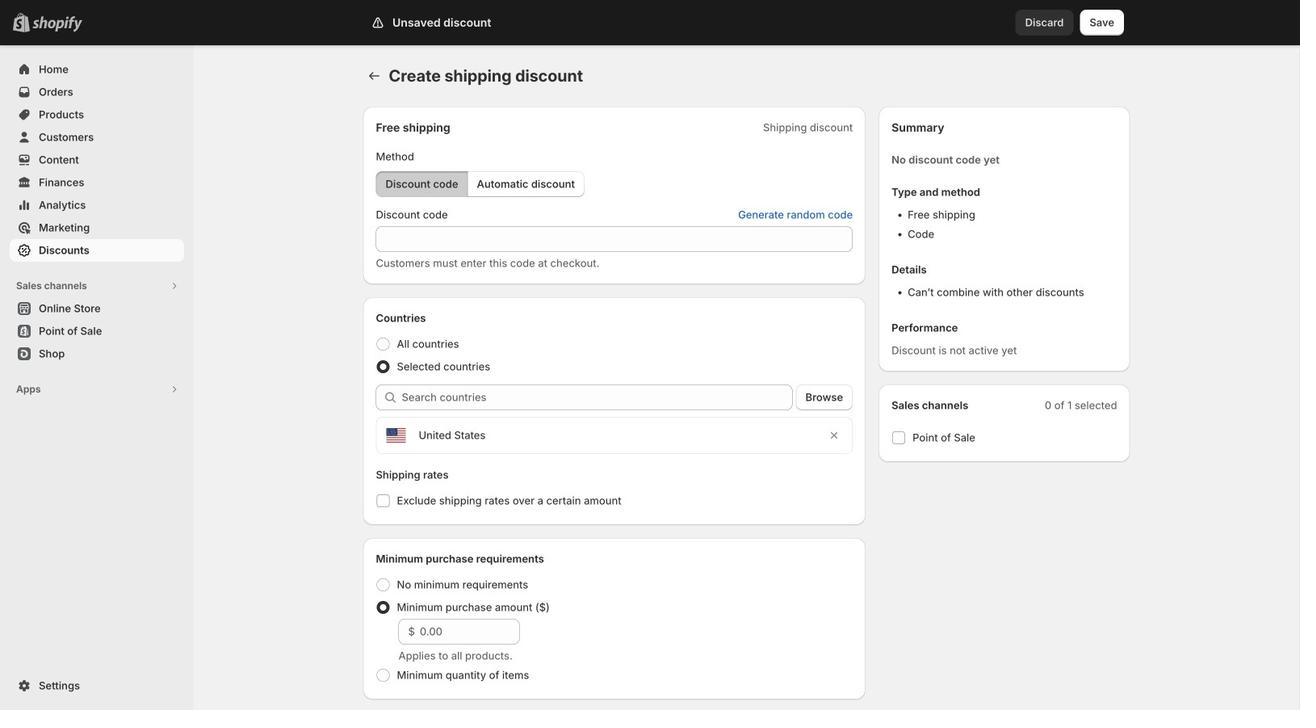 Task type: locate. For each thing, give the bounding box(es) containing it.
None text field
[[376, 226, 853, 252]]

Search countries text field
[[402, 385, 793, 410]]

0.00 text field
[[420, 619, 520, 645]]



Task type: describe. For each thing, give the bounding box(es) containing it.
shopify image
[[32, 16, 82, 32]]



Task type: vqa. For each thing, say whether or not it's contained in the screenshot.
Shopify image
yes



